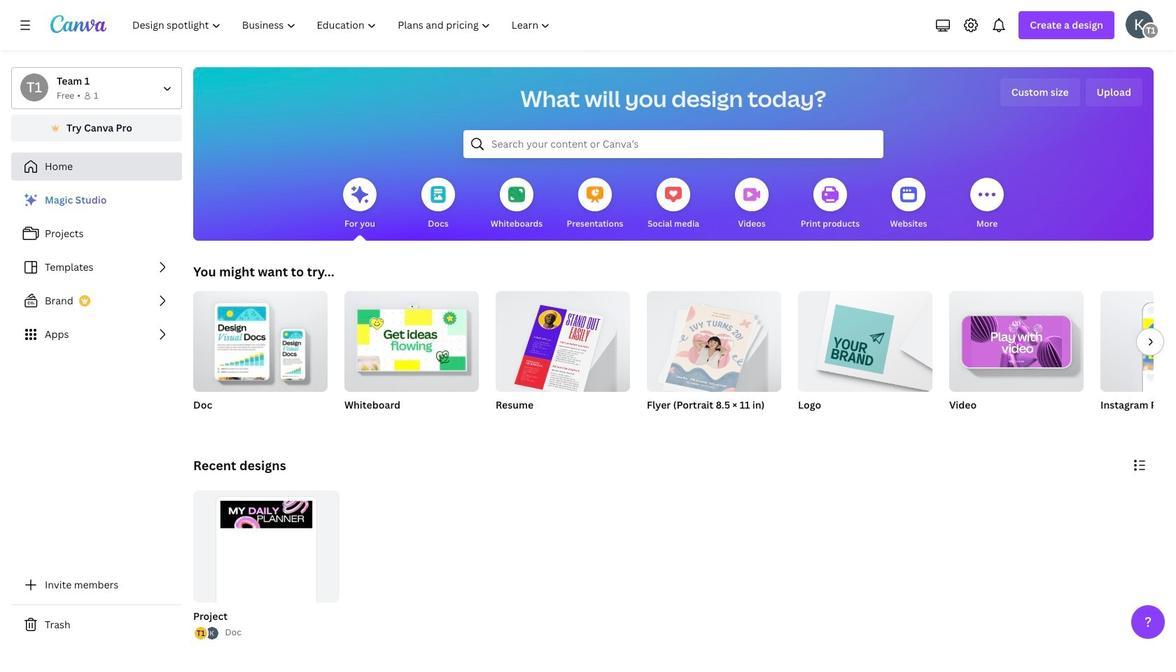 Task type: locate. For each thing, give the bounding box(es) containing it.
kendall parks image
[[1126, 11, 1154, 39]]

1 vertical spatial team 1 element
[[20, 74, 48, 102]]

team 1 image inside switch to another team button
[[20, 74, 48, 102]]

list
[[11, 186, 182, 349], [193, 626, 220, 642]]

1 vertical spatial team 1 image
[[20, 74, 48, 102]]

team 1 image
[[1143, 22, 1159, 39], [20, 74, 48, 102]]

team 1 element inside switch to another team button
[[20, 74, 48, 102]]

group
[[193, 286, 328, 430], [193, 286, 328, 392], [344, 286, 479, 430], [344, 286, 479, 392], [496, 286, 630, 430], [496, 286, 630, 398], [949, 286, 1084, 430], [949, 286, 1084, 392], [647, 291, 781, 430], [798, 291, 933, 430], [1101, 291, 1176, 430], [1101, 291, 1176, 392], [190, 491, 339, 642], [193, 491, 339, 640]]

1 horizontal spatial team 1 image
[[1143, 22, 1159, 39]]

0 vertical spatial team 1 image
[[1143, 22, 1159, 39]]

team 1 image for the topmost team 1 'element'
[[1143, 22, 1159, 39]]

None search field
[[463, 130, 884, 158]]

0 horizontal spatial team 1 element
[[20, 74, 48, 102]]

0 horizontal spatial team 1 image
[[20, 74, 48, 102]]

1 horizontal spatial team 1 element
[[1143, 22, 1159, 39]]

1 vertical spatial list
[[193, 626, 220, 642]]

1 horizontal spatial list
[[193, 626, 220, 642]]

0 horizontal spatial list
[[11, 186, 182, 349]]

0 vertical spatial team 1 element
[[1143, 22, 1159, 39]]

team 1 element
[[1143, 22, 1159, 39], [20, 74, 48, 102]]



Task type: vqa. For each thing, say whether or not it's contained in the screenshot.
"styles"
no



Task type: describe. For each thing, give the bounding box(es) containing it.
0 vertical spatial list
[[11, 186, 182, 349]]

top level navigation element
[[123, 11, 563, 39]]

Search search field
[[491, 131, 856, 158]]

Switch to another team button
[[11, 67, 182, 109]]

team 1 image for team 1 'element' within the switch to another team button
[[20, 74, 48, 102]]



